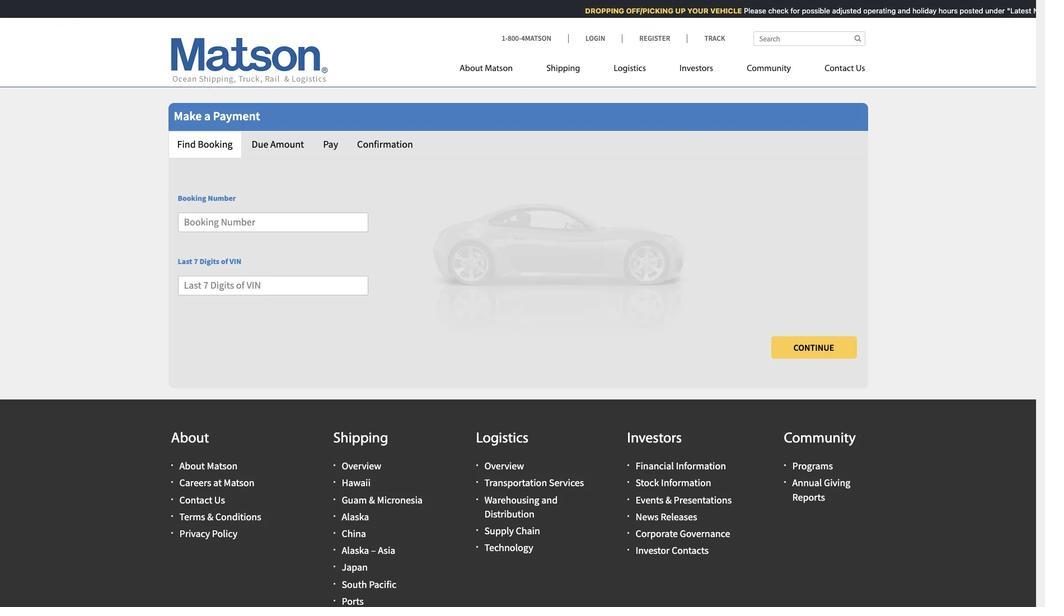 Task type: vqa. For each thing, say whether or not it's contained in the screenshot.
the bottom 'CLICK HERE' Link
no



Task type: locate. For each thing, give the bounding box(es) containing it.
1 overview from the left
[[342, 460, 382, 473]]

china link
[[342, 528, 366, 541]]

possible
[[799, 6, 827, 15]]

hawaii
[[342, 477, 371, 490]]

Search search field
[[754, 31, 866, 46]]

about for about
[[171, 432, 209, 447]]

& inside financial information stock information events & presentations news releases corporate governance investor contacts
[[666, 494, 672, 507]]

overview up hawaii link
[[342, 460, 382, 473]]

investors up financial
[[628, 432, 682, 447]]

0 vertical spatial community
[[747, 64, 792, 73]]

alaska
[[342, 511, 369, 524], [342, 545, 369, 557]]

–
[[371, 545, 376, 557]]

technology
[[485, 542, 534, 555]]

supply
[[485, 525, 514, 538]]

shipping inside footer
[[334, 432, 388, 447]]

logistics up transportation at bottom
[[476, 432, 529, 447]]

1 horizontal spatial overview link
[[485, 460, 524, 473]]

1 overview link from the left
[[342, 460, 382, 473]]

posted
[[957, 6, 980, 15]]

overview up transportation at bottom
[[485, 460, 524, 473]]

1 vertical spatial us
[[214, 494, 225, 507]]

1 vertical spatial and
[[542, 494, 558, 507]]

hawaii link
[[342, 477, 371, 490]]

& up news releases 'link'
[[666, 494, 672, 507]]

0 vertical spatial information
[[676, 460, 727, 473]]

0 horizontal spatial overview link
[[342, 460, 382, 473]]

0 vertical spatial us
[[856, 64, 866, 73]]

0 vertical spatial logistics
[[614, 64, 646, 73]]

2 horizontal spatial &
[[666, 494, 672, 507]]

& up privacy policy link
[[207, 511, 214, 524]]

0 horizontal spatial logistics
[[476, 432, 529, 447]]

information
[[676, 460, 727, 473], [662, 477, 712, 490]]

transportation
[[485, 477, 547, 490]]

2 overview link from the left
[[485, 460, 524, 473]]

contact us link down 'careers'
[[180, 494, 225, 507]]

logistics
[[614, 64, 646, 73], [476, 432, 529, 447]]

overview
[[342, 460, 382, 473], [485, 460, 524, 473]]

adjusted
[[829, 6, 858, 15]]

last 7 digits of vin
[[178, 256, 242, 267]]

community link
[[731, 59, 808, 82]]

and down "transportation services" link
[[542, 494, 558, 507]]

about matson link
[[460, 59, 530, 82], [180, 460, 238, 473]]

governance
[[680, 528, 731, 541]]

1 vertical spatial shipping
[[334, 432, 388, 447]]

800-
[[508, 34, 522, 43]]

corporate
[[636, 528, 678, 541]]

4matson
[[522, 34, 552, 43]]

booking
[[198, 138, 233, 151], [178, 193, 206, 204]]

2 vertical spatial about
[[180, 460, 205, 473]]

0 horizontal spatial shipping
[[334, 432, 388, 447]]

about inside top menu navigation
[[460, 64, 483, 73]]

& inside 'about matson careers at matson contact us terms & conditions privacy policy'
[[207, 511, 214, 524]]

due amount link
[[243, 131, 313, 158]]

1 horizontal spatial contact
[[825, 64, 855, 73]]

china
[[342, 528, 366, 541]]

2 vertical spatial matson
[[224, 477, 255, 490]]

1 horizontal spatial overview
[[485, 460, 524, 473]]

0 horizontal spatial about matson link
[[180, 460, 238, 473]]

about matson link down 1-
[[460, 59, 530, 82]]

logistics inside footer
[[476, 432, 529, 447]]

matson
[[485, 64, 513, 73], [207, 460, 238, 473], [224, 477, 255, 490]]

off/picking
[[623, 6, 670, 15]]

alaska down guam at left bottom
[[342, 511, 369, 524]]

overview link up hawaii link
[[342, 460, 382, 473]]

overview link for shipping
[[342, 460, 382, 473]]

privacy
[[180, 528, 210, 541]]

None submit
[[772, 337, 857, 359]]

0 vertical spatial alaska
[[342, 511, 369, 524]]

0 vertical spatial contact
[[825, 64, 855, 73]]

contact us link down search icon
[[808, 59, 866, 82]]

0 horizontal spatial contact us link
[[180, 494, 225, 507]]

alaska up japan
[[342, 545, 369, 557]]

overview inside overview transportation services warehousing and distribution supply chain technology
[[485, 460, 524, 473]]

logistics link
[[597, 59, 663, 82]]

south
[[342, 578, 367, 591]]

booking number
[[178, 193, 236, 204]]

1 horizontal spatial us
[[856, 64, 866, 73]]

overview hawaii guam & micronesia alaska china alaska – asia japan south pacific
[[342, 460, 423, 591]]

matson right at
[[224, 477, 255, 490]]

blue matson logo with ocean, shipping, truck, rail and logistics written beneath it. image
[[171, 38, 328, 84]]

investors
[[680, 64, 714, 73], [628, 432, 682, 447]]

digits
[[200, 256, 220, 267]]

community inside "link"
[[747, 64, 792, 73]]

overview link up transportation at bottom
[[485, 460, 524, 473]]

about matson link up "careers at matson" link on the bottom left of page
[[180, 460, 238, 473]]

1 vertical spatial about matson link
[[180, 460, 238, 473]]

us inside top menu navigation
[[856, 64, 866, 73]]

chain
[[516, 525, 541, 538]]

overview transportation services warehousing and distribution supply chain technology
[[485, 460, 584, 555]]

0 horizontal spatial and
[[542, 494, 558, 507]]

0 vertical spatial contact us link
[[808, 59, 866, 82]]

pay link
[[314, 131, 347, 158]]

0 horizontal spatial &
[[207, 511, 214, 524]]

1 vertical spatial investors
[[628, 432, 682, 447]]

footer
[[0, 400, 1037, 608]]

services
[[549, 477, 584, 490]]

7
[[194, 256, 198, 267]]

contact
[[825, 64, 855, 73], [180, 494, 212, 507]]

2 overview from the left
[[485, 460, 524, 473]]

overview link for logistics
[[485, 460, 524, 473]]

0 vertical spatial about matson link
[[460, 59, 530, 82]]

information up events & presentations link
[[662, 477, 712, 490]]

supply chain link
[[485, 525, 541, 538]]

contact down 'careers'
[[180, 494, 212, 507]]

booking left number
[[178, 193, 206, 204]]

1 vertical spatial contact
[[180, 494, 212, 507]]

None search field
[[754, 31, 866, 46]]

0 vertical spatial about
[[460, 64, 483, 73]]

due
[[252, 138, 269, 151]]

vehicle
[[707, 6, 739, 15]]

top menu navigation
[[460, 59, 866, 82]]

logistics down register link
[[614, 64, 646, 73]]

0 horizontal spatial contact
[[180, 494, 212, 507]]

matson up at
[[207, 460, 238, 473]]

shipping down 4matson
[[547, 64, 581, 73]]

information up stock information link
[[676, 460, 727, 473]]

and left holiday at the top of page
[[895, 6, 907, 15]]

0 vertical spatial investors
[[680, 64, 714, 73]]

investors down track link
[[680, 64, 714, 73]]

matson down 1-
[[485, 64, 513, 73]]

0 horizontal spatial us
[[214, 494, 225, 507]]

alaska link
[[342, 511, 369, 524]]

1 horizontal spatial contact us link
[[808, 59, 866, 82]]

0 vertical spatial matson
[[485, 64, 513, 73]]

investor contacts link
[[636, 545, 709, 557]]

us up "terms & conditions" link
[[214, 494, 225, 507]]

about for about matson
[[460, 64, 483, 73]]

about inside 'about matson careers at matson contact us terms & conditions privacy policy'
[[180, 460, 205, 473]]

booking down make a payment
[[198, 138, 233, 151]]

us down search icon
[[856, 64, 866, 73]]

news
[[636, 511, 659, 524]]

investors inside footer
[[628, 432, 682, 447]]

1 vertical spatial matson
[[207, 460, 238, 473]]

events
[[636, 494, 664, 507]]

about matson careers at matson contact us terms & conditions privacy policy
[[180, 460, 261, 541]]

1 horizontal spatial logistics
[[614, 64, 646, 73]]

and
[[895, 6, 907, 15], [542, 494, 558, 507]]

1 vertical spatial alaska
[[342, 545, 369, 557]]

matson inside top menu navigation
[[485, 64, 513, 73]]

track
[[705, 34, 726, 43]]

0 horizontal spatial overview
[[342, 460, 382, 473]]

overview link
[[342, 460, 382, 473], [485, 460, 524, 473]]

1 vertical spatial logistics
[[476, 432, 529, 447]]

1 horizontal spatial &
[[369, 494, 375, 507]]

community
[[747, 64, 792, 73], [785, 432, 856, 447]]

& right guam at left bottom
[[369, 494, 375, 507]]

1 alaska from the top
[[342, 511, 369, 524]]

a
[[204, 108, 211, 124]]

1 horizontal spatial shipping
[[547, 64, 581, 73]]

contact down the "search" 'search box'
[[825, 64, 855, 73]]

stock
[[636, 477, 660, 490]]

community up programs
[[785, 432, 856, 447]]

about matson link for shipping link
[[460, 59, 530, 82]]

1 horizontal spatial about matson link
[[460, 59, 530, 82]]

investor
[[636, 545, 670, 557]]

us inside 'about matson careers at matson contact us terms & conditions privacy policy'
[[214, 494, 225, 507]]

overview inside overview hawaii guam & micronesia alaska china alaska – asia japan south pacific
[[342, 460, 382, 473]]

shipping up hawaii link
[[334, 432, 388, 447]]

1 vertical spatial about
[[171, 432, 209, 447]]

japan link
[[342, 561, 368, 574]]

search image
[[855, 35, 862, 42]]

0 vertical spatial booking
[[198, 138, 233, 151]]

1 horizontal spatial and
[[895, 6, 907, 15]]

0 vertical spatial shipping
[[547, 64, 581, 73]]

community down the "search" 'search box'
[[747, 64, 792, 73]]

1 vertical spatial community
[[785, 432, 856, 447]]



Task type: describe. For each thing, give the bounding box(es) containing it.
and inside overview transportation services warehousing and distribution supply chain technology
[[542, 494, 558, 507]]

conditions
[[216, 511, 261, 524]]

contact inside 'about matson careers at matson contact us terms & conditions privacy policy'
[[180, 494, 212, 507]]

investors link
[[663, 59, 731, 82]]

presentations
[[674, 494, 732, 507]]

Last 7 Digits of VIN text field
[[178, 276, 368, 296]]

1-
[[502, 34, 508, 43]]

community inside footer
[[785, 432, 856, 447]]

warehousing
[[485, 494, 540, 507]]

annual giving reports link
[[793, 477, 851, 504]]

find
[[177, 138, 196, 151]]

notif
[[1031, 6, 1046, 15]]

for
[[788, 6, 797, 15]]

1 vertical spatial booking
[[178, 193, 206, 204]]

micronesia
[[377, 494, 423, 507]]

login
[[586, 34, 606, 43]]

giving
[[825, 477, 851, 490]]

1 vertical spatial contact us link
[[180, 494, 225, 507]]

overview for hawaii
[[342, 460, 382, 473]]

up
[[672, 6, 683, 15]]

logistics inside top menu navigation
[[614, 64, 646, 73]]

confirmation
[[357, 138, 413, 151]]

investors inside top menu navigation
[[680, 64, 714, 73]]

Booking Number text field
[[178, 213, 368, 233]]

about for about matson careers at matson contact us terms & conditions privacy policy
[[180, 460, 205, 473]]

find booking
[[177, 138, 233, 151]]

asia
[[378, 545, 396, 557]]

guam
[[342, 494, 367, 507]]

at
[[213, 477, 222, 490]]

guam & micronesia link
[[342, 494, 423, 507]]

contacts
[[672, 545, 709, 557]]

please
[[741, 6, 763, 15]]

programs link
[[793, 460, 833, 473]]

alaska – asia link
[[342, 545, 396, 557]]

booking inside find booking link
[[198, 138, 233, 151]]

financial information stock information events & presentations news releases corporate governance investor contacts
[[636, 460, 732, 557]]

1-800-4matson link
[[502, 34, 569, 43]]

about matson
[[460, 64, 513, 73]]

overview for transportation
[[485, 460, 524, 473]]

"latest
[[1004, 6, 1029, 15]]

policy
[[212, 528, 238, 541]]

about matson link for "careers at matson" link on the bottom left of page
[[180, 460, 238, 473]]

pacific
[[369, 578, 397, 591]]

amount
[[271, 138, 304, 151]]

confirmation link
[[348, 131, 422, 158]]

operating
[[860, 6, 893, 15]]

payment
[[213, 108, 260, 124]]

dropping
[[582, 6, 621, 15]]

dropping off/picking up your vehicle please check for possible adjusted operating and holiday hours posted under "latest notif
[[582, 6, 1046, 15]]

holiday
[[909, 6, 934, 15]]

& inside overview hawaii guam & micronesia alaska china alaska – asia japan south pacific
[[369, 494, 375, 507]]

matson for about matson careers at matson contact us terms & conditions privacy policy
[[207, 460, 238, 473]]

shipping link
[[530, 59, 597, 82]]

your
[[684, 6, 705, 15]]

technology link
[[485, 542, 534, 555]]

1 vertical spatial information
[[662, 477, 712, 490]]

make
[[174, 108, 202, 124]]

make a payment
[[174, 108, 260, 124]]

0 vertical spatial and
[[895, 6, 907, 15]]

japan
[[342, 561, 368, 574]]

2 alaska from the top
[[342, 545, 369, 557]]

careers at matson link
[[180, 477, 255, 490]]

due amount
[[252, 138, 304, 151]]

register link
[[622, 34, 688, 43]]

number
[[208, 193, 236, 204]]

track link
[[688, 34, 726, 43]]

find booking link
[[168, 131, 242, 158]]

vin
[[230, 256, 242, 267]]

financial information link
[[636, 460, 727, 473]]

under
[[982, 6, 1002, 15]]

financial
[[636, 460, 674, 473]]

footer containing about
[[0, 400, 1037, 608]]

news releases link
[[636, 511, 698, 524]]

matson for about matson
[[485, 64, 513, 73]]

privacy policy link
[[180, 528, 238, 541]]

careers
[[180, 477, 211, 490]]

programs
[[793, 460, 833, 473]]

check
[[765, 6, 786, 15]]

south pacific link
[[342, 578, 397, 591]]

programs annual giving reports
[[793, 460, 851, 504]]

stock information link
[[636, 477, 712, 490]]

contact inside top menu navigation
[[825, 64, 855, 73]]

terms & conditions link
[[180, 511, 261, 524]]

reports
[[793, 491, 826, 504]]

hours
[[936, 6, 955, 15]]

releases
[[661, 511, 698, 524]]

register
[[640, 34, 671, 43]]

shipping inside shipping link
[[547, 64, 581, 73]]

of
[[221, 256, 228, 267]]

pay
[[323, 138, 338, 151]]

events & presentations link
[[636, 494, 732, 507]]

last
[[178, 256, 192, 267]]



